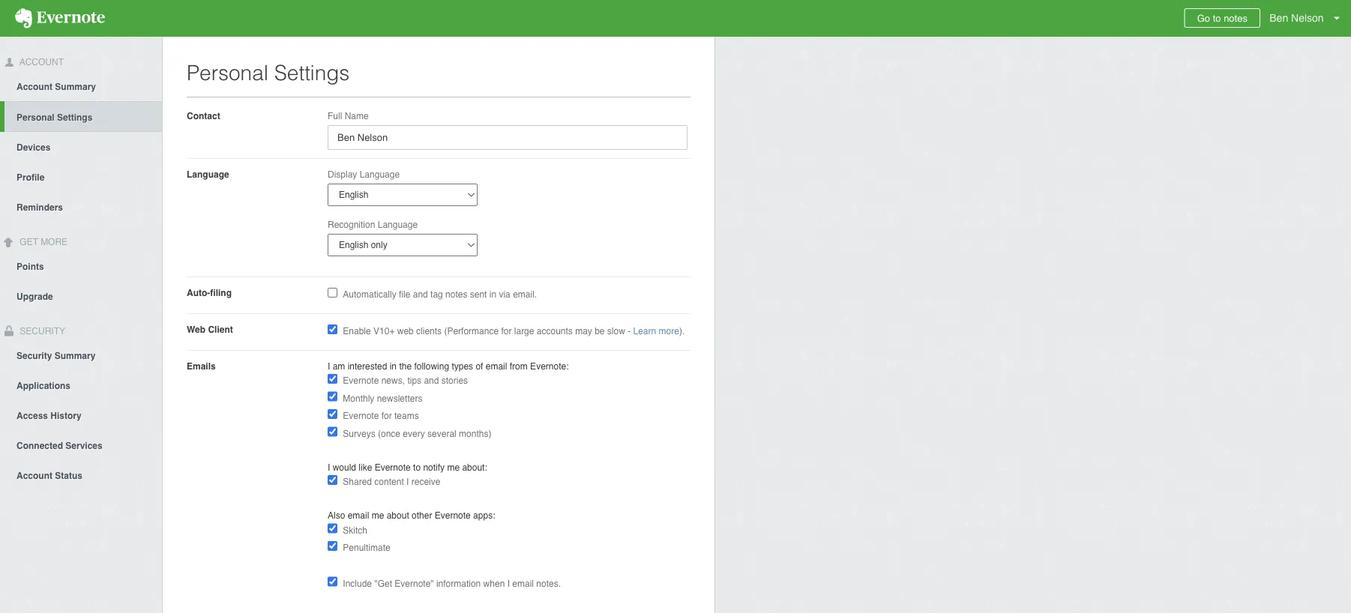 Task type: describe. For each thing, give the bounding box(es) containing it.
teams
[[395, 411, 419, 422]]

web
[[187, 324, 206, 335]]

points
[[17, 262, 44, 272]]

get
[[20, 237, 38, 247]]

Evernote for teams checkbox
[[328, 410, 338, 419]]

1 vertical spatial email
[[348, 511, 369, 521]]

1 vertical spatial me
[[372, 511, 384, 521]]

surveys (once every several months)
[[343, 429, 492, 439]]

evernote up surveys
[[343, 411, 379, 422]]

connected services link
[[0, 430, 162, 460]]

profile link
[[0, 162, 162, 192]]

also email me about other evernote apps:
[[328, 511, 495, 521]]

display language
[[328, 169, 400, 180]]

information
[[437, 579, 481, 589]]

tag
[[431, 290, 443, 300]]

go
[[1198, 12, 1211, 24]]

receive
[[412, 477, 441, 488]]

auto-filing
[[187, 288, 232, 298]]

applications
[[17, 381, 71, 391]]

newsletters
[[377, 393, 423, 404]]

months)
[[459, 429, 492, 439]]

surveys
[[343, 429, 376, 439]]

several
[[428, 429, 457, 439]]

access
[[17, 411, 48, 421]]

evernote up shared content i receive
[[375, 462, 411, 473]]

1 horizontal spatial personal settings
[[187, 61, 350, 85]]

Monthly newsletters checkbox
[[328, 392, 338, 402]]

apps:
[[473, 511, 495, 521]]

the
[[399, 361, 412, 372]]

when
[[484, 579, 505, 589]]

auto-
[[187, 288, 210, 298]]

accounts
[[537, 326, 573, 337]]

services
[[66, 441, 103, 451]]

more
[[659, 326, 680, 337]]

via
[[499, 290, 511, 300]]

1 horizontal spatial for
[[501, 326, 512, 337]]

v10+
[[374, 326, 395, 337]]

-
[[628, 326, 631, 337]]

filing
[[210, 288, 232, 298]]

account for account summary
[[17, 82, 53, 92]]

Surveys (once every several months) checkbox
[[328, 427, 338, 437]]

profile
[[17, 172, 45, 183]]

1 vertical spatial settings
[[57, 112, 93, 123]]

shared content i receive
[[343, 477, 441, 488]]

upgrade link
[[0, 281, 162, 311]]

notes inside go to notes link
[[1224, 12, 1248, 24]]

emails
[[187, 361, 216, 372]]

account status link
[[0, 460, 162, 490]]

evernote for teams
[[343, 411, 419, 422]]

enable v10+ web clients (performance for large accounts may be slow - learn more ).
[[343, 326, 685, 337]]

1 horizontal spatial email
[[486, 361, 507, 372]]

1 vertical spatial personal
[[17, 112, 55, 123]]

include
[[343, 579, 372, 589]]

go to notes link
[[1185, 8, 1261, 28]]

1 horizontal spatial me
[[447, 462, 460, 473]]

get more
[[17, 237, 68, 247]]

about:
[[462, 462, 487, 473]]

automatically
[[343, 290, 397, 300]]

connected services
[[17, 441, 103, 451]]

ben nelson link
[[1266, 0, 1352, 37]]

recognition
[[328, 219, 375, 230]]

client
[[208, 324, 233, 335]]

evernote right other
[[435, 511, 471, 521]]

following
[[414, 361, 449, 372]]

1 vertical spatial in
[[390, 361, 397, 372]]

monthly newsletters
[[343, 393, 423, 404]]

penultimate
[[343, 543, 391, 554]]

account status
[[17, 471, 83, 481]]

0 horizontal spatial for
[[382, 411, 392, 422]]

of
[[476, 361, 483, 372]]

language for recognition
[[378, 219, 418, 230]]

connected
[[17, 441, 63, 451]]

0 vertical spatial and
[[413, 290, 428, 300]]

every
[[403, 429, 425, 439]]

monthly
[[343, 393, 375, 404]]

recognition language
[[328, 219, 418, 230]]

name
[[345, 111, 369, 121]]

reminders link
[[0, 192, 162, 222]]

Penultimate checkbox
[[328, 542, 338, 551]]

i up shared content i receive option
[[328, 462, 330, 473]]

news,
[[382, 376, 405, 386]]

account summary
[[17, 82, 96, 92]]

would
[[333, 462, 356, 473]]

go to notes
[[1198, 12, 1248, 24]]



Task type: locate. For each thing, give the bounding box(es) containing it.
to left 'notify'
[[413, 462, 421, 473]]

tips
[[408, 376, 422, 386]]

security
[[17, 326, 65, 337], [17, 351, 52, 361]]

0 vertical spatial settings
[[274, 61, 350, 85]]

0 vertical spatial notes
[[1224, 12, 1248, 24]]

security for security summary
[[17, 351, 52, 361]]

1 horizontal spatial in
[[490, 290, 497, 300]]

settings
[[274, 61, 350, 85], [57, 112, 93, 123]]

evernote image
[[0, 8, 120, 29]]

1 vertical spatial security
[[17, 351, 52, 361]]

1 vertical spatial to
[[413, 462, 421, 473]]

1 vertical spatial and
[[424, 376, 439, 386]]

Include "Get Evernote" information when I email notes. checkbox
[[328, 577, 338, 587]]

learn more link
[[634, 326, 680, 337]]

security summary
[[17, 351, 96, 361]]

1 horizontal spatial to
[[1214, 12, 1222, 24]]

language
[[187, 169, 229, 180], [360, 169, 400, 180], [378, 219, 418, 230]]

evernote news, tips and stories
[[343, 376, 468, 386]]

2 vertical spatial email
[[513, 579, 534, 589]]

more
[[41, 237, 68, 247]]

0 vertical spatial security
[[17, 326, 65, 337]]

0 horizontal spatial personal settings
[[17, 112, 93, 123]]

(performance
[[444, 326, 499, 337]]

2 vertical spatial account
[[17, 471, 53, 481]]

personal up contact
[[187, 61, 268, 85]]

ben nelson
[[1270, 12, 1325, 24]]

security up applications
[[17, 351, 52, 361]]

clients
[[416, 326, 442, 337]]

0 vertical spatial me
[[447, 462, 460, 473]]

include "get evernote" information when i email notes.
[[343, 579, 561, 589]]

0 horizontal spatial to
[[413, 462, 421, 473]]

access history
[[17, 411, 82, 421]]

0 horizontal spatial settings
[[57, 112, 93, 123]]

reminders
[[17, 202, 63, 213]]

am
[[333, 361, 345, 372]]

0 horizontal spatial notes
[[446, 290, 468, 300]]

skitch
[[343, 525, 368, 536]]

i would like evernote to notify me about:
[[328, 462, 487, 473]]

from
[[510, 361, 528, 372]]

in left the
[[390, 361, 397, 372]]

notes
[[1224, 12, 1248, 24], [446, 290, 468, 300]]

0 vertical spatial summary
[[55, 82, 96, 92]]

to
[[1214, 12, 1222, 24], [413, 462, 421, 473]]

devices
[[17, 142, 51, 153]]

language for display
[[360, 169, 400, 180]]

also
[[328, 511, 345, 521]]

personal
[[187, 61, 268, 85], [17, 112, 55, 123]]

0 vertical spatial in
[[490, 290, 497, 300]]

and right file
[[413, 290, 428, 300]]

security up security summary
[[17, 326, 65, 337]]

summary for security summary
[[55, 351, 96, 361]]

Shared content I receive checkbox
[[328, 476, 338, 485]]

1 horizontal spatial notes
[[1224, 12, 1248, 24]]

0 vertical spatial to
[[1214, 12, 1222, 24]]

in left "via"
[[490, 290, 497, 300]]

me left about
[[372, 511, 384, 521]]

"get
[[375, 579, 392, 589]]

personal settings link
[[5, 101, 162, 132]]

evernote"
[[395, 579, 434, 589]]

email up skitch
[[348, 511, 369, 521]]

contact
[[187, 111, 220, 121]]

notes right go
[[1224, 12, 1248, 24]]

account down connected
[[17, 471, 53, 481]]

applications link
[[0, 370, 162, 400]]

email left notes.
[[513, 579, 534, 589]]

history
[[51, 411, 82, 421]]

for
[[501, 326, 512, 337], [382, 411, 392, 422]]

0 horizontal spatial me
[[372, 511, 384, 521]]

summary
[[55, 82, 96, 92], [55, 351, 96, 361]]

0 horizontal spatial in
[[390, 361, 397, 372]]

(once
[[378, 429, 401, 439]]

1 vertical spatial notes
[[446, 290, 468, 300]]

None checkbox
[[328, 325, 338, 335]]

1 vertical spatial for
[[382, 411, 392, 422]]

and down following
[[424, 376, 439, 386]]

ben
[[1270, 12, 1289, 24]]

1 horizontal spatial personal
[[187, 61, 268, 85]]

account for account
[[17, 57, 64, 68]]

0 vertical spatial personal
[[187, 61, 268, 85]]

i
[[328, 361, 330, 372], [328, 462, 330, 473], [407, 477, 409, 488], [508, 579, 510, 589]]

and
[[413, 290, 428, 300], [424, 376, 439, 386]]

evernote
[[343, 376, 379, 386], [343, 411, 379, 422], [375, 462, 411, 473], [435, 511, 471, 521]]

email.
[[513, 290, 537, 300]]

settings up devices link
[[57, 112, 93, 123]]

1 horizontal spatial settings
[[274, 61, 350, 85]]

2 horizontal spatial email
[[513, 579, 534, 589]]

evernote:
[[530, 361, 569, 372]]

may
[[575, 326, 593, 337]]

account up personal settings link
[[17, 82, 53, 92]]

security for security
[[17, 326, 65, 337]]

summary up applications link
[[55, 351, 96, 361]]

for left large
[[501, 326, 512, 337]]

me right 'notify'
[[447, 462, 460, 473]]

evernote link
[[0, 0, 120, 37]]

to right go
[[1214, 12, 1222, 24]]

large
[[514, 326, 534, 337]]

i right when
[[508, 579, 510, 589]]

Evernote news, tips and stories checkbox
[[328, 374, 338, 384]]

0 vertical spatial personal settings
[[187, 61, 350, 85]]

web client
[[187, 324, 233, 335]]

stories
[[442, 376, 468, 386]]

automatically file and tag notes sent in via email.
[[343, 290, 537, 300]]

about
[[387, 511, 409, 521]]

display
[[328, 169, 357, 180]]

Full Name text field
[[328, 125, 688, 150]]

full name
[[328, 111, 369, 121]]

language right display
[[360, 169, 400, 180]]

language down contact
[[187, 169, 229, 180]]

status
[[55, 471, 83, 481]]

1 vertical spatial personal settings
[[17, 112, 93, 123]]

points link
[[0, 251, 162, 281]]

0 vertical spatial for
[[501, 326, 512, 337]]

security summary link
[[0, 340, 162, 370]]

language right recognition
[[378, 219, 418, 230]]

file
[[399, 290, 411, 300]]

interested
[[348, 361, 387, 372]]

evernote down interested
[[343, 376, 379, 386]]

summary up personal settings link
[[55, 82, 96, 92]]

1 vertical spatial summary
[[55, 351, 96, 361]]

settings up full at the top of page
[[274, 61, 350, 85]]

0 horizontal spatial email
[[348, 511, 369, 521]]

nelson
[[1292, 12, 1325, 24]]

devices link
[[0, 132, 162, 162]]

in
[[490, 290, 497, 300], [390, 361, 397, 372]]

for up (once
[[382, 411, 392, 422]]

0 vertical spatial email
[[486, 361, 507, 372]]

notes.
[[537, 579, 561, 589]]

be
[[595, 326, 605, 337]]

enable
[[343, 326, 371, 337]]

i down "i would like evernote to notify me about:"
[[407, 477, 409, 488]]

personal up devices
[[17, 112, 55, 123]]

0 vertical spatial account
[[17, 57, 64, 68]]

me
[[447, 462, 460, 473], [372, 511, 384, 521]]

web
[[397, 326, 414, 337]]

learn
[[634, 326, 657, 337]]

notes right tag
[[446, 290, 468, 300]]

i left am
[[328, 361, 330, 372]]

types
[[452, 361, 473, 372]]

account summary link
[[0, 71, 162, 101]]

account for account status
[[17, 471, 53, 481]]

account up "account summary"
[[17, 57, 64, 68]]

1 vertical spatial account
[[17, 82, 53, 92]]

notify
[[423, 462, 445, 473]]

).
[[680, 326, 685, 337]]

other
[[412, 511, 432, 521]]

like
[[359, 462, 372, 473]]

email
[[486, 361, 507, 372], [348, 511, 369, 521], [513, 579, 534, 589]]

Automatically file and tag notes sent in via email. checkbox
[[328, 288, 338, 298]]

content
[[375, 477, 404, 488]]

email right of
[[486, 361, 507, 372]]

upgrade
[[17, 292, 53, 302]]

0 horizontal spatial personal
[[17, 112, 55, 123]]

Skitch checkbox
[[328, 524, 338, 534]]

summary for account summary
[[55, 82, 96, 92]]



Task type: vqa. For each thing, say whether or not it's contained in the screenshot.
16
no



